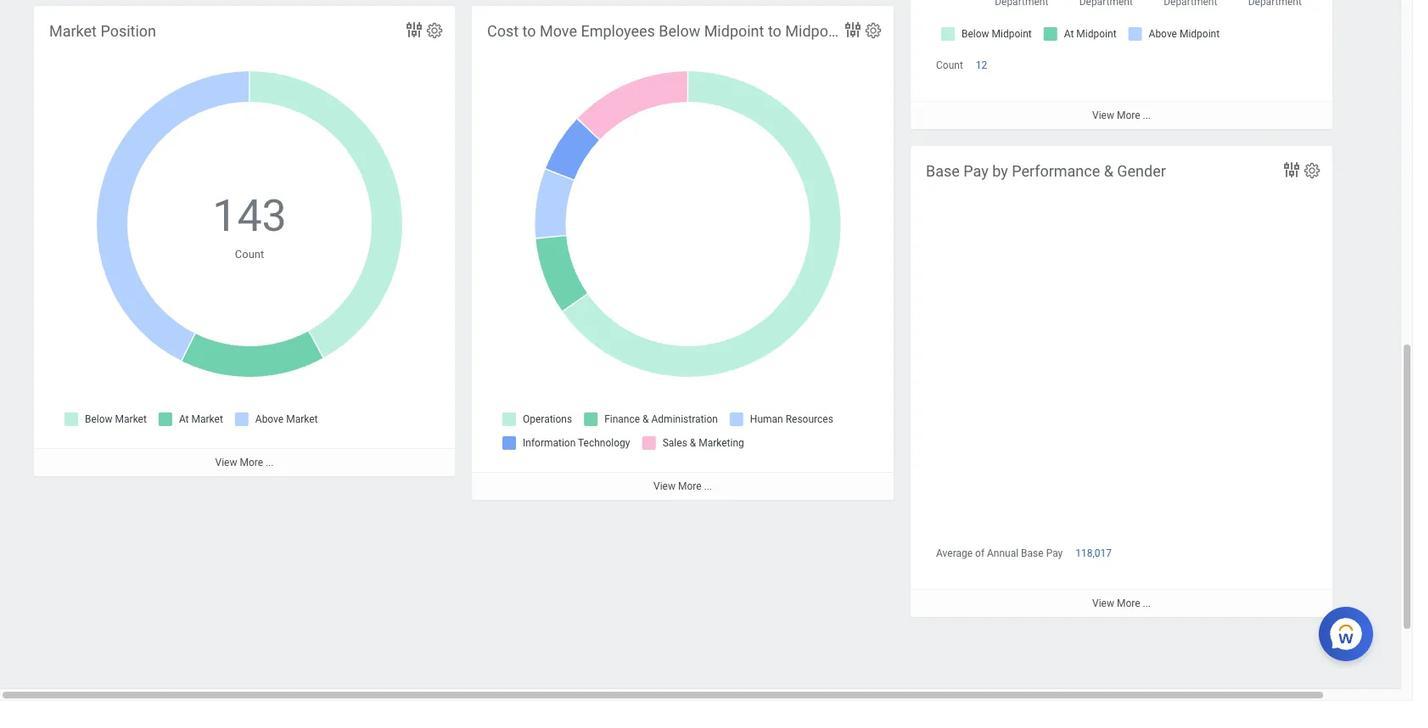 Task type: vqa. For each thing, say whether or not it's contained in the screenshot.
"fullscreen" icon
no



Task type: locate. For each thing, give the bounding box(es) containing it.
count down 143 button
[[235, 248, 264, 260]]

2 horizontal spatial view more ...
[[1093, 110, 1151, 122]]

1 vertical spatial ...
[[266, 457, 274, 469]]

0 horizontal spatial ...
[[266, 457, 274, 469]]

of
[[975, 585, 985, 597]]

to
[[523, 22, 536, 40], [768, 22, 782, 40]]

count
[[936, 60, 963, 71], [235, 248, 264, 260]]

... inside cost to move employees below midpoint to midpoint 'element'
[[704, 481, 712, 492]]

1 horizontal spatial view more ...
[[654, 481, 712, 492]]

market position
[[49, 22, 156, 40]]

0 vertical spatial pay
[[964, 162, 989, 180]]

midpoint
[[704, 22, 764, 40], [785, 22, 846, 40]]

1 horizontal spatial view
[[654, 481, 676, 492]]

0 horizontal spatial view more ... link
[[34, 448, 455, 476]]

my team's compa-ratio summary element
[[911, 0, 1333, 129]]

configure and view chart data image left configure cost to move employees below midpoint to midpoint icon
[[843, 20, 863, 40]]

view inside market position element
[[215, 457, 237, 469]]

118,017 button
[[1076, 584, 1115, 598]]

configure and view chart data image inside cost to move employees below midpoint to midpoint 'element'
[[843, 20, 863, 40]]

118,017
[[1076, 585, 1112, 597]]

0 vertical spatial view more ...
[[1093, 110, 1151, 122]]

more for cost to move employees below midpoint to midpoint
[[678, 481, 702, 492]]

configure and view chart data image
[[843, 20, 863, 40], [1282, 160, 1302, 180]]

base right annual
[[1021, 585, 1044, 597]]

1 vertical spatial view
[[215, 457, 237, 469]]

count inside '143 count'
[[235, 248, 264, 260]]

2 horizontal spatial view
[[1093, 110, 1115, 122]]

cost
[[487, 22, 519, 40]]

1 horizontal spatial midpoint
[[785, 22, 846, 40]]

... for market position
[[266, 457, 274, 469]]

0 vertical spatial view
[[1093, 110, 1115, 122]]

0 horizontal spatial midpoint
[[704, 22, 764, 40]]

1 to from the left
[[523, 22, 536, 40]]

move
[[540, 22, 577, 40]]

1 vertical spatial pay
[[1046, 585, 1063, 597]]

more inside cost to move employees below midpoint to midpoint 'element'
[[678, 481, 702, 492]]

midpoint left configure cost to move employees below midpoint to midpoint icon
[[785, 22, 846, 40]]

midpoint right below
[[704, 22, 764, 40]]

count left 12
[[936, 60, 963, 71]]

0 horizontal spatial view more ...
[[215, 457, 274, 469]]

position
[[101, 22, 156, 40]]

pay
[[964, 162, 989, 180], [1046, 585, 1063, 597]]

1 horizontal spatial pay
[[1046, 585, 1063, 597]]

pay left the "118,017"
[[1046, 585, 1063, 597]]

by
[[993, 162, 1008, 180]]

0 horizontal spatial view
[[215, 457, 237, 469]]

1 horizontal spatial base
[[1021, 585, 1044, 597]]

0 vertical spatial more
[[1117, 110, 1141, 122]]

view more ... link
[[911, 101, 1333, 129], [34, 448, 455, 476], [472, 472, 894, 500]]

more
[[1117, 110, 1141, 122], [240, 457, 263, 469], [678, 481, 702, 492]]

0 horizontal spatial base
[[926, 162, 960, 180]]

performance
[[1012, 162, 1100, 180]]

0 horizontal spatial to
[[523, 22, 536, 40]]

configure and view chart data image left configure base pay by performance & gender icon
[[1282, 160, 1302, 180]]

... inside market position element
[[266, 457, 274, 469]]

view
[[1093, 110, 1115, 122], [215, 457, 237, 469], [654, 481, 676, 492]]

below
[[659, 22, 701, 40]]

more inside the my team's compa-ratio summary element
[[1117, 110, 1141, 122]]

1 midpoint from the left
[[704, 22, 764, 40]]

1 vertical spatial more
[[240, 457, 263, 469]]

1 horizontal spatial more
[[678, 481, 702, 492]]

0 vertical spatial ...
[[1143, 110, 1151, 122]]

annual
[[987, 585, 1019, 597]]

2 horizontal spatial more
[[1117, 110, 1141, 122]]

0 vertical spatial count
[[936, 60, 963, 71]]

more inside market position element
[[240, 457, 263, 469]]

0 vertical spatial configure and view chart data image
[[843, 20, 863, 40]]

2 vertical spatial more
[[678, 481, 702, 492]]

employees
[[581, 22, 655, 40]]

2 horizontal spatial ...
[[1143, 110, 1151, 122]]

1 horizontal spatial ...
[[704, 481, 712, 492]]

1 vertical spatial count
[[235, 248, 264, 260]]

0 horizontal spatial configure and view chart data image
[[843, 20, 863, 40]]

2 vertical spatial view
[[654, 481, 676, 492]]

configure market position image
[[425, 21, 444, 40]]

pay left by
[[964, 162, 989, 180]]

1 horizontal spatial configure and view chart data image
[[1282, 160, 1302, 180]]

1 horizontal spatial view more ... link
[[472, 472, 894, 500]]

2 vertical spatial view more ...
[[654, 481, 712, 492]]

average of annual base pay
[[936, 585, 1063, 597]]

view more ... inside market position element
[[215, 457, 274, 469]]

0 horizontal spatial more
[[240, 457, 263, 469]]

base
[[926, 162, 960, 180], [1021, 585, 1044, 597]]

1 horizontal spatial count
[[936, 60, 963, 71]]

market position element
[[34, 6, 455, 476]]

1 vertical spatial view more ...
[[215, 457, 274, 469]]

view more ... inside cost to move employees below midpoint to midpoint 'element'
[[654, 481, 712, 492]]

cost to move employees below midpoint to midpoint element
[[472, 6, 894, 500]]

view inside cost to move employees below midpoint to midpoint 'element'
[[654, 481, 676, 492]]

1 horizontal spatial to
[[768, 22, 782, 40]]

view more ...
[[1093, 110, 1151, 122], [215, 457, 274, 469], [654, 481, 712, 492]]

0 horizontal spatial count
[[235, 248, 264, 260]]

configure and view chart data image
[[404, 20, 424, 40]]

more for market position
[[240, 457, 263, 469]]

2 vertical spatial ...
[[704, 481, 712, 492]]

1 vertical spatial configure and view chart data image
[[1282, 160, 1302, 180]]

base left by
[[926, 162, 960, 180]]

...
[[1143, 110, 1151, 122], [266, 457, 274, 469], [704, 481, 712, 492]]

143 count
[[212, 190, 287, 260]]



Task type: describe. For each thing, give the bounding box(es) containing it.
configure and view chart data image for base pay by performance & gender
[[1282, 160, 1302, 180]]

&
[[1104, 162, 1114, 180]]

... inside the my team's compa-ratio summary element
[[1143, 110, 1151, 122]]

... for cost to move employees below midpoint to midpoint
[[704, 481, 712, 492]]

0 horizontal spatial pay
[[964, 162, 989, 180]]

gender
[[1117, 162, 1166, 180]]

view more ... link for cost to move employees below midpoint to midpoint
[[472, 472, 894, 500]]

base pay by performance & gender element
[[911, 146, 1333, 655]]

view inside the my team's compa-ratio summary element
[[1093, 110, 1115, 122]]

configure and view chart data image for cost to move employees below midpoint to midpoint
[[843, 20, 863, 40]]

view more ... link for market position
[[34, 448, 455, 476]]

12 button
[[976, 59, 990, 72]]

view for cost to move employees below midpoint to midpoint
[[654, 481, 676, 492]]

configure cost to move employees below midpoint to midpoint image
[[864, 21, 883, 40]]

average
[[936, 585, 973, 597]]

view more ... inside the my team's compa-ratio summary element
[[1093, 110, 1151, 122]]

143 button
[[212, 187, 289, 246]]

market
[[49, 22, 97, 40]]

143
[[212, 190, 287, 242]]

2 midpoint from the left
[[785, 22, 846, 40]]

2 to from the left
[[768, 22, 782, 40]]

view more ... for market position
[[215, 457, 274, 469]]

count inside the my team's compa-ratio summary element
[[936, 60, 963, 71]]

1 vertical spatial base
[[1021, 585, 1044, 597]]

cost to move employees below midpoint to midpoint
[[487, 22, 846, 40]]

base pay by performance & gender
[[926, 162, 1166, 180]]

2 horizontal spatial view more ... link
[[911, 101, 1333, 129]]

0 vertical spatial base
[[926, 162, 960, 180]]

configure base pay by performance & gender image
[[1303, 161, 1322, 180]]

view for market position
[[215, 457, 237, 469]]

view more ... for cost to move employees below midpoint to midpoint
[[654, 481, 712, 492]]

12
[[976, 60, 988, 71]]



